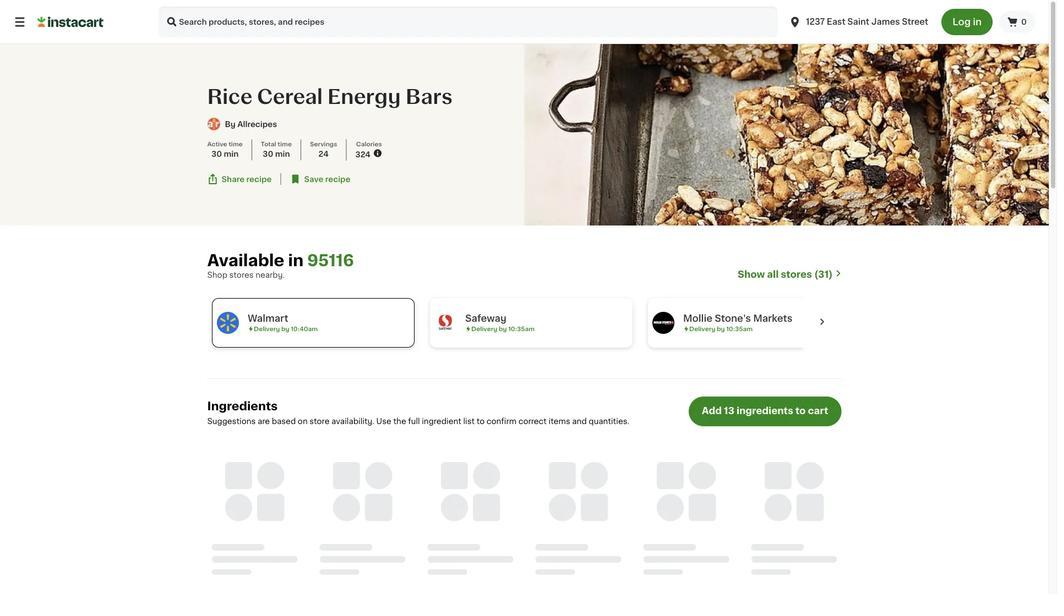 Task type: describe. For each thing, give the bounding box(es) containing it.
add 13 ingredients to cart
[[702, 407, 829, 416]]

95116
[[307, 253, 354, 269]]

suggestions
[[207, 418, 256, 426]]

mollie stone's markets image
[[652, 312, 674, 334]]

95116 button
[[307, 252, 354, 270]]

share recipe button
[[207, 174, 272, 185]]

james
[[872, 18, 900, 26]]

list
[[463, 418, 475, 426]]

walmart
[[248, 314, 288, 324]]

stores inside available in 95116 shop stores nearby.
[[229, 272, 254, 279]]

safeway image
[[434, 312, 456, 334]]

stores inside button
[[781, 270, 812, 280]]

add 13 ingredients to cart button
[[689, 397, 842, 427]]

in for log
[[973, 17, 982, 27]]

all
[[767, 270, 779, 280]]

delivery for walmart
[[254, 326, 280, 332]]

recipe for save recipe
[[325, 175, 351, 183]]

by for safeway
[[499, 326, 507, 332]]

by for mollie stone's markets
[[717, 326, 725, 332]]

ingredients
[[737, 407, 794, 416]]

24
[[319, 150, 329, 158]]

mollie
[[683, 314, 712, 324]]

time for total time 30 min
[[278, 141, 292, 147]]

bars
[[406, 87, 453, 107]]

save
[[304, 175, 323, 183]]

10:35am for mollie stone's markets
[[726, 326, 753, 332]]

by for walmart
[[281, 326, 289, 332]]

and
[[572, 418, 587, 426]]

cereal
[[257, 87, 323, 107]]

mollie stone's markets
[[683, 314, 792, 324]]

delivery by 10:40am
[[254, 326, 318, 332]]

show all stores (31)
[[738, 270, 833, 280]]

active time 30 min
[[207, 141, 243, 158]]

items
[[549, 418, 570, 426]]

servings 24
[[310, 141, 337, 158]]

rice
[[207, 87, 252, 107]]

confirm
[[487, 418, 517, 426]]

10:35am for safeway
[[508, 326, 535, 332]]

show all stores (31) button
[[738, 269, 842, 281]]

save recipe
[[304, 175, 351, 183]]

Search field
[[159, 7, 778, 37]]

east
[[827, 18, 846, 26]]

full
[[408, 418, 420, 426]]

markets
[[753, 314, 792, 324]]

by
[[225, 120, 236, 128]]

min for active time 30 min
[[224, 150, 239, 158]]

30 for active time 30 min
[[211, 150, 222, 158]]

quantities.
[[589, 418, 630, 426]]

0 button
[[1000, 11, 1036, 33]]

rice cereal energy bars image
[[525, 44, 1049, 226]]

are
[[258, 418, 270, 426]]

servings
[[310, 141, 337, 147]]

street
[[902, 18, 929, 26]]

show
[[738, 270, 765, 280]]



Task type: locate. For each thing, give the bounding box(es) containing it.
by down "safeway"
[[499, 326, 507, 332]]

delivery by 10:35am
[[471, 326, 535, 332], [689, 326, 753, 332]]

1 10:35am from the left
[[508, 326, 535, 332]]

0
[[1022, 18, 1027, 26]]

to
[[796, 407, 806, 416], [477, 418, 485, 426]]

1237 east saint james street button
[[782, 7, 935, 37]]

30 down total
[[263, 150, 273, 158]]

1 horizontal spatial time
[[278, 141, 292, 147]]

delivery for safeway
[[471, 326, 497, 332]]

0 horizontal spatial min
[[224, 150, 239, 158]]

0 horizontal spatial to
[[477, 418, 485, 426]]

cart
[[808, 407, 829, 416]]

delivery for mollie stone's markets
[[689, 326, 715, 332]]

0 horizontal spatial recipe
[[247, 175, 272, 183]]

1 by from the left
[[281, 326, 289, 332]]

1 recipe from the left
[[247, 175, 272, 183]]

rice cereal energy bars
[[207, 87, 453, 107]]

delivery down mollie
[[689, 326, 715, 332]]

1 horizontal spatial delivery by 10:35am
[[689, 326, 753, 332]]

0 horizontal spatial delivery by 10:35am
[[471, 326, 535, 332]]

0 horizontal spatial 30
[[211, 150, 222, 158]]

available
[[207, 253, 284, 269]]

0 horizontal spatial delivery
[[254, 326, 280, 332]]

1 delivery from the left
[[254, 326, 280, 332]]

saint
[[848, 18, 870, 26]]

save recipe button
[[290, 174, 351, 185]]

to right list at the bottom left
[[477, 418, 485, 426]]

min inside active time 30 min
[[224, 150, 239, 158]]

delivery by 10:35am down "safeway"
[[471, 326, 535, 332]]

stone's
[[715, 314, 751, 324]]

availability.
[[332, 418, 375, 426]]

time right total
[[278, 141, 292, 147]]

10:35am
[[508, 326, 535, 332], [726, 326, 753, 332]]

time for active time 30 min
[[229, 141, 243, 147]]

based
[[272, 418, 296, 426]]

available in 95116 shop stores nearby.
[[207, 253, 354, 279]]

1 horizontal spatial stores
[[781, 270, 812, 280]]

0 horizontal spatial time
[[229, 141, 243, 147]]

2 min from the left
[[275, 150, 290, 158]]

30 inside total time 30 min
[[263, 150, 273, 158]]

3 by from the left
[[717, 326, 725, 332]]

1237
[[806, 18, 825, 26]]

to inside add 13 ingredients to cart button
[[796, 407, 806, 416]]

min inside total time 30 min
[[275, 150, 290, 158]]

stores right all
[[781, 270, 812, 280]]

3 delivery from the left
[[689, 326, 715, 332]]

log
[[953, 17, 971, 27]]

log in button
[[942, 9, 993, 35]]

by down stone's
[[717, 326, 725, 332]]

in right log at right top
[[973, 17, 982, 27]]

1 vertical spatial to
[[477, 418, 485, 426]]

ingredient
[[422, 418, 461, 426]]

1237 east saint james street button
[[789, 7, 929, 37]]

2 delivery by 10:35am from the left
[[689, 326, 753, 332]]

suggestions are based on store availability. use the full ingredient list to confirm correct items and quantities.
[[207, 418, 630, 426]]

1 30 from the left
[[211, 150, 222, 158]]

min down total
[[275, 150, 290, 158]]

324
[[356, 151, 371, 158]]

use
[[376, 418, 392, 426]]

time inside active time 30 min
[[229, 141, 243, 147]]

delivery by 10:35am for mollie stone's markets
[[689, 326, 753, 332]]

share recipe
[[222, 175, 272, 183]]

min down the active
[[224, 150, 239, 158]]

10:40am
[[291, 326, 318, 332]]

30 down the active
[[211, 150, 222, 158]]

the
[[393, 418, 406, 426]]

0 horizontal spatial 10:35am
[[508, 326, 535, 332]]

recipe right share
[[247, 175, 272, 183]]

None search field
[[159, 7, 778, 37]]

by left 10:40am
[[281, 326, 289, 332]]

min for total time 30 min
[[275, 150, 290, 158]]

1 delivery by 10:35am from the left
[[471, 326, 535, 332]]

stores down available
[[229, 272, 254, 279]]

safeway
[[465, 314, 506, 324]]

1 min from the left
[[224, 150, 239, 158]]

store
[[310, 418, 330, 426]]

1 horizontal spatial to
[[796, 407, 806, 416]]

30
[[211, 150, 222, 158], [263, 150, 273, 158]]

0 horizontal spatial stores
[[229, 272, 254, 279]]

instacart logo image
[[37, 15, 104, 29]]

1 vertical spatial in
[[288, 253, 304, 269]]

1 horizontal spatial delivery
[[471, 326, 497, 332]]

recipe
[[247, 175, 272, 183], [325, 175, 351, 183]]

1 horizontal spatial in
[[973, 17, 982, 27]]

correct
[[519, 418, 547, 426]]

1 horizontal spatial by
[[499, 326, 507, 332]]

30 inside active time 30 min
[[211, 150, 222, 158]]

delivery by 10:35am for safeway
[[471, 326, 535, 332]]

1 horizontal spatial 10:35am
[[726, 326, 753, 332]]

stores
[[781, 270, 812, 280], [229, 272, 254, 279]]

time inside total time 30 min
[[278, 141, 292, 147]]

30 for total time 30 min
[[263, 150, 273, 158]]

active
[[207, 141, 227, 147]]

1 horizontal spatial 30
[[263, 150, 273, 158]]

1 time from the left
[[229, 141, 243, 147]]

by allrecipes
[[225, 120, 277, 128]]

add
[[702, 407, 722, 416]]

0 horizontal spatial in
[[288, 253, 304, 269]]

by
[[281, 326, 289, 332], [499, 326, 507, 332], [717, 326, 725, 332]]

1 horizontal spatial min
[[275, 150, 290, 158]]

2 by from the left
[[499, 326, 507, 332]]

2 10:35am from the left
[[726, 326, 753, 332]]

delivery by 10:35am down stone's
[[689, 326, 753, 332]]

energy
[[328, 87, 401, 107]]

log in
[[953, 17, 982, 27]]

time
[[229, 141, 243, 147], [278, 141, 292, 147]]

(31)
[[815, 270, 833, 280]]

walmart image
[[217, 312, 239, 334]]

delivery down "safeway"
[[471, 326, 497, 332]]

nearby.
[[256, 272, 285, 279]]

13
[[724, 407, 735, 416]]

0 vertical spatial in
[[973, 17, 982, 27]]

on
[[298, 418, 308, 426]]

in inside available in 95116 shop stores nearby.
[[288, 253, 304, 269]]

2 time from the left
[[278, 141, 292, 147]]

allrecipes
[[238, 120, 277, 128]]

in for available
[[288, 253, 304, 269]]

delivery
[[254, 326, 280, 332], [471, 326, 497, 332], [689, 326, 715, 332]]

shop
[[207, 272, 227, 279]]

recipe for share recipe
[[247, 175, 272, 183]]

total
[[261, 141, 276, 147]]

2 delivery from the left
[[471, 326, 497, 332]]

calories
[[356, 141, 382, 147]]

to left cart
[[796, 407, 806, 416]]

time right the active
[[229, 141, 243, 147]]

share
[[222, 175, 245, 183]]

total time 30 min
[[261, 141, 292, 158]]

0 vertical spatial to
[[796, 407, 806, 416]]

2 horizontal spatial by
[[717, 326, 725, 332]]

in inside button
[[973, 17, 982, 27]]

delivery down walmart on the bottom of page
[[254, 326, 280, 332]]

in
[[973, 17, 982, 27], [288, 253, 304, 269]]

1 horizontal spatial recipe
[[325, 175, 351, 183]]

2 recipe from the left
[[325, 175, 351, 183]]

0 horizontal spatial by
[[281, 326, 289, 332]]

in left 95116
[[288, 253, 304, 269]]

1237 east saint james street
[[806, 18, 929, 26]]

min
[[224, 150, 239, 158], [275, 150, 290, 158]]

2 horizontal spatial delivery
[[689, 326, 715, 332]]

2 30 from the left
[[263, 150, 273, 158]]

recipe right save
[[325, 175, 351, 183]]



Task type: vqa. For each thing, say whether or not it's contained in the screenshot.
(31)
yes



